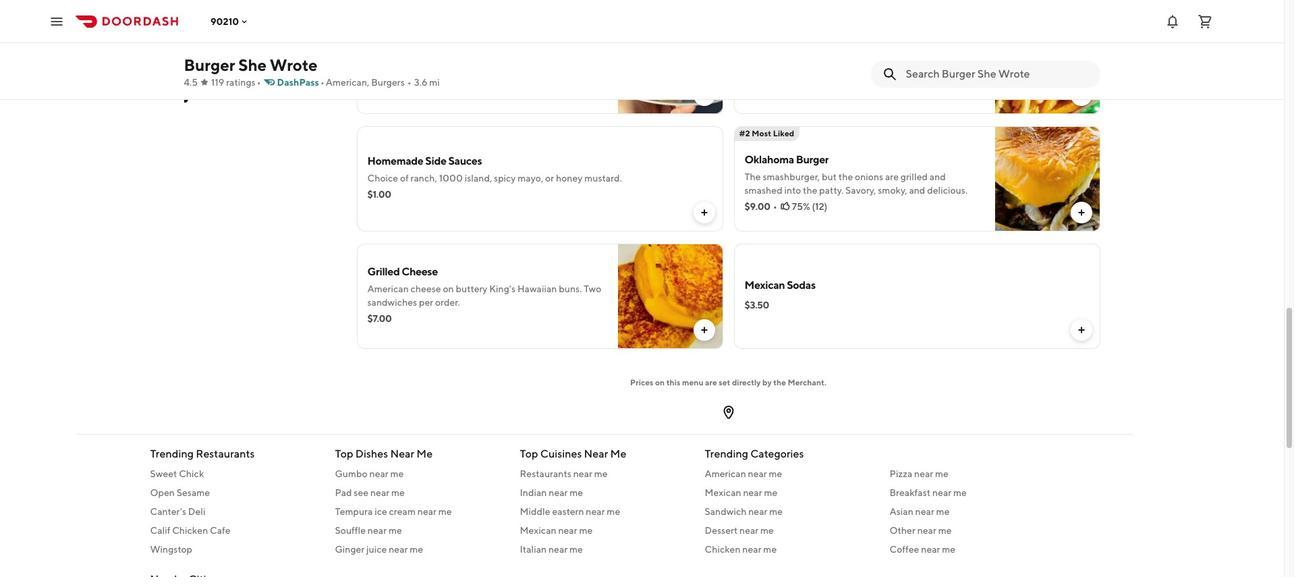Task type: describe. For each thing, give the bounding box(es) containing it.
italian near me link
[[520, 543, 689, 556]]

grilled cheese image
[[618, 244, 723, 349]]

me for italian near me link
[[570, 544, 583, 555]]

wingstop link
[[150, 543, 319, 556]]

blanched
[[866, 54, 906, 65]]

smashburger,
[[763, 171, 820, 182]]

me for bottom the mexican near me link
[[580, 525, 593, 536]]

burgers
[[371, 77, 405, 88]]

grilled
[[901, 171, 928, 182]]

spicy
[[494, 173, 516, 184]]

to inside hand cut fries hand cut every evening and blanched every morning. our french fries are the perfect complement to your burger or a delicious snack on their own.
[[938, 68, 947, 78]]

gumbo near me link
[[335, 467, 504, 481]]

near down indian near me link
[[586, 506, 605, 517]]

me for top cuisines near me
[[611, 448, 627, 460]]

near for "other near me" link
[[918, 525, 937, 536]]

breakfast near me
[[890, 487, 967, 498]]

by
[[763, 377, 772, 388]]

and down 3
[[368, 68, 384, 78]]

with
[[532, 68, 550, 78]]

1 vertical spatial mexican near me link
[[520, 524, 689, 537]]

me for dessert near me link
[[761, 525, 774, 536]]

mi
[[430, 77, 440, 88]]

1 hand from the top
[[745, 36, 771, 49]]

are inside hand cut fries hand cut every evening and blanched every morning. our french fries are the perfect complement to your burger or a delicious snack on their own.
[[816, 68, 830, 78]]

open sesame
[[150, 487, 210, 498]]

grilled
[[368, 265, 400, 278]]

most
[[752, 128, 772, 138]]

smash burger image
[[618, 9, 723, 114]]

me for indian near me link
[[570, 487, 583, 498]]

mexican for the mexican near me link to the right
[[705, 487, 742, 498]]

delicious.
[[928, 185, 968, 196]]

burger for oklahoma
[[796, 153, 829, 166]]

mayo, inside homemade side sauces choice of ranch, 1000 island, spicy mayo, or honey mustard. $1.00
[[518, 173, 544, 184]]

wingstop
[[150, 544, 192, 555]]

own.
[[895, 81, 915, 92]]

sandwich near me link
[[705, 505, 874, 519]]

ginger juice near me link
[[335, 543, 504, 556]]

dashpass
[[277, 77, 319, 88]]

italian
[[520, 544, 547, 555]]

into
[[785, 185, 802, 196]]

trending for trending restaurants
[[150, 448, 194, 460]]

me for chicken near me link
[[764, 544, 777, 555]]

homemade
[[368, 155, 424, 167]]

restaurants inside restaurants near me link
[[520, 469, 572, 479]]

your
[[949, 68, 968, 78]]

top for top cuisines near me
[[520, 448, 538, 460]]

gumbo near me
[[335, 469, 404, 479]]

pickles.
[[525, 81, 557, 92]]

buns.
[[559, 284, 582, 294]]

american near me
[[705, 469, 783, 479]]

0 vertical spatial restaurants
[[196, 448, 255, 460]]

2 horizontal spatial american
[[705, 469, 747, 479]]

this
[[667, 377, 681, 388]]

(12)
[[813, 201, 828, 212]]

evening
[[812, 54, 846, 65]]

2 add item to cart image from the top
[[1077, 325, 1087, 336]]

near for indian near me link
[[549, 487, 568, 498]]

near for bottom the mexican near me link
[[559, 525, 578, 536]]

on inside hand cut fries hand cut every evening and blanched every morning. our french fries are the perfect complement to your burger or a delicious snack on their own.
[[860, 81, 871, 92]]

pad see near me link
[[335, 486, 504, 500]]

• right the "dashpass"
[[321, 77, 325, 88]]

me inside "link"
[[439, 506, 452, 517]]

caramelized
[[386, 68, 438, 78]]

3
[[368, 54, 373, 65]]

hawaiian
[[518, 284, 557, 294]]

and down grilled
[[910, 185, 926, 196]]

trending restaurants
[[150, 448, 255, 460]]

italian near me
[[520, 544, 583, 555]]

119
[[211, 77, 224, 88]]

onions,
[[474, 81, 505, 92]]

$9.00 for 85%
[[368, 84, 394, 95]]

trending categories
[[705, 448, 804, 460]]

me for sandwich near me link
[[770, 506, 783, 517]]

american inside grilled cheese american cheese on buttery king's hawaiian buns. two sandwiches per order. $7.00
[[368, 284, 409, 294]]

near for sandwich near me link
[[749, 506, 768, 517]]

american,
[[326, 77, 370, 88]]

sesame
[[177, 487, 210, 498]]

ounces
[[375, 54, 406, 65]]

american near me link
[[705, 467, 874, 481]]

american, burgers • 3.6 mi
[[326, 77, 440, 88]]

patty.
[[820, 185, 844, 196]]

to inside smash burger 3 ounces of american wagyu burger, hand-smashed and caramelized to perfection. served with cheese, ketchup, mayo, mustard, onions, and pickles.
[[440, 68, 448, 78]]

served
[[499, 68, 530, 78]]

canter's deli link
[[150, 505, 319, 519]]

sauces
[[449, 155, 482, 167]]

pizza near me link
[[890, 467, 1059, 481]]

canter's
[[150, 506, 186, 517]]

me for the mexican near me link to the right
[[765, 487, 778, 498]]

perfect
[[848, 68, 880, 78]]

oklahoma burger image
[[996, 126, 1101, 232]]

me for top dishes near me
[[417, 448, 433, 460]]

$9.00 • for 75% (12)
[[745, 201, 778, 212]]

90210 button
[[211, 16, 250, 27]]

90210
[[211, 16, 239, 27]]

the
[[745, 171, 761, 182]]

fries
[[793, 36, 816, 49]]

1 every from the left
[[786, 54, 810, 65]]

middle eastern near me link
[[520, 505, 689, 519]]

me for restaurants near me link
[[595, 469, 608, 479]]

burger for smash
[[401, 36, 434, 49]]

Item Search search field
[[906, 67, 1090, 82]]

mexican for bottom the mexican near me link
[[520, 525, 557, 536]]

popular items button
[[184, 57, 341, 81]]

our
[[745, 68, 762, 78]]

the inside hand cut fries hand cut every evening and blanched every morning. our french fries are the perfect complement to your burger or a delicious snack on their own.
[[832, 68, 846, 78]]

king's
[[490, 284, 516, 294]]

oklahoma burger the smashburger, but the onions are grilled and smashed into the patty. savory, smoky, and delicious.
[[745, 153, 968, 196]]

deli
[[188, 506, 206, 517]]

mayo, inside smash burger 3 ounces of american wagyu burger, hand-smashed and caramelized to perfection. served with cheese, ketchup, mayo, mustard, onions, and pickles.
[[407, 81, 433, 92]]

85% (14)
[[415, 84, 452, 95]]

near for asian near me link
[[916, 506, 935, 517]]

ice
[[375, 506, 387, 517]]

reviews button
[[184, 32, 341, 57]]

pad
[[335, 487, 352, 498]]

$9.00 for 75%
[[745, 201, 771, 212]]

0 items, open order cart image
[[1198, 13, 1214, 29]]

choice
[[368, 173, 398, 184]]

2 horizontal spatial mexican
[[745, 279, 785, 292]]

items for popular items
[[230, 63, 254, 74]]

or inside homemade side sauces choice of ranch, 1000 island, spicy mayo, or honey mustard. $1.00
[[546, 173, 554, 184]]

near right see
[[371, 487, 390, 498]]

ginger
[[335, 544, 365, 555]]

trending for trending categories
[[705, 448, 749, 460]]

of for smash
[[408, 54, 416, 65]]

mexican sodas
[[745, 279, 816, 292]]

oklahoma
[[745, 153, 795, 166]]

chicken near me link
[[705, 543, 874, 556]]

sandwiches
[[368, 297, 417, 308]]

near for the mexican near me link to the right
[[744, 487, 763, 498]]

dessert near me link
[[705, 524, 874, 537]]

1 vertical spatial chicken
[[705, 544, 741, 555]]

me for pizza near me link
[[936, 469, 949, 479]]

near for american near me link
[[748, 469, 767, 479]]

grilled cheese american cheese on buttery king's hawaiian buns. two sandwiches per order. $7.00
[[368, 265, 602, 324]]

2 vertical spatial on
[[656, 377, 665, 388]]

2 hand from the top
[[745, 54, 768, 65]]

(14)
[[436, 84, 452, 95]]

pizza
[[890, 469, 913, 479]]

85%
[[415, 84, 434, 95]]



Task type: vqa. For each thing, say whether or not it's contained in the screenshot.
Montana to the top
no



Task type: locate. For each thing, give the bounding box(es) containing it.
the right but
[[839, 171, 854, 182]]

0 vertical spatial $9.00 •
[[368, 84, 400, 95]]

calif chicken cafe
[[150, 525, 231, 536]]

near up "breakfast near me"
[[915, 469, 934, 479]]

2 vertical spatial mexican
[[520, 525, 557, 536]]

0 horizontal spatial chicken
[[172, 525, 208, 536]]

$9.00 • for 85% (14)
[[368, 84, 400, 95]]

every up fries
[[786, 54, 810, 65]]

and inside hand cut fries hand cut every evening and blanched every morning. our french fries are the perfect complement to your burger or a delicious snack on their own.
[[848, 54, 864, 65]]

prices
[[631, 377, 654, 388]]

0 vertical spatial mexican near me link
[[705, 486, 874, 500]]

burger up 119
[[184, 55, 235, 74]]

mexican down middle
[[520, 525, 557, 536]]

near up restaurants near me link
[[584, 448, 609, 460]]

me up gumbo near me link
[[417, 448, 433, 460]]

1 horizontal spatial to
[[938, 68, 947, 78]]

0 horizontal spatial are
[[706, 377, 718, 388]]

on inside grilled cheese american cheese on buttery king's hawaiian buns. two sandwiches per order. $7.00
[[443, 284, 454, 294]]

chicken down deli
[[172, 525, 208, 536]]

categories
[[751, 448, 804, 460]]

0 horizontal spatial $9.00 •
[[368, 84, 400, 95]]

mexican up the sandwich
[[705, 487, 742, 498]]

1 vertical spatial are
[[886, 171, 899, 182]]

0 vertical spatial add item to cart image
[[1077, 90, 1087, 101]]

restaurants up sweet chick 'link'
[[196, 448, 255, 460]]

me for gumbo near me link
[[391, 469, 404, 479]]

me
[[417, 448, 433, 460], [611, 448, 627, 460]]

mexican
[[745, 279, 785, 292], [705, 487, 742, 498], [520, 525, 557, 536]]

on left this
[[656, 377, 665, 388]]

gumbo
[[335, 469, 368, 479]]

3.6
[[414, 77, 428, 88]]

calif
[[150, 525, 170, 536]]

on
[[860, 81, 871, 92], [443, 284, 454, 294], [656, 377, 665, 388]]

popular
[[195, 63, 228, 74]]

0 horizontal spatial every
[[786, 54, 810, 65]]

0 vertical spatial mexican near me
[[705, 487, 778, 498]]

buttery
[[456, 284, 488, 294]]

1 vertical spatial mexican near me
[[520, 525, 593, 536]]

0 horizontal spatial mexican near me link
[[520, 524, 689, 537]]

1 vertical spatial mayo,
[[518, 173, 544, 184]]

the right by
[[774, 377, 787, 388]]

1 vertical spatial $9.00 •
[[745, 201, 778, 212]]

see
[[354, 487, 369, 498]]

1 horizontal spatial me
[[611, 448, 627, 460]]

on up the order.
[[443, 284, 454, 294]]

cheese
[[402, 265, 438, 278]]

of up caramelized
[[408, 54, 416, 65]]

0 vertical spatial american
[[418, 54, 460, 65]]

burger up caramelized
[[401, 36, 434, 49]]

mayo, right spicy
[[518, 173, 544, 184]]

french
[[764, 68, 794, 78]]

open menu image
[[49, 13, 65, 29]]

burger inside "oklahoma burger the smashburger, but the onions are grilled and smashed into the patty. savory, smoky, and delicious."
[[796, 153, 829, 166]]

souffle near me link
[[335, 524, 504, 537]]

near down sandwich near me
[[740, 525, 759, 536]]

1 horizontal spatial mexican near me
[[705, 487, 778, 498]]

0 horizontal spatial trending
[[150, 448, 194, 460]]

1 vertical spatial of
[[400, 173, 409, 184]]

1 horizontal spatial $9.00
[[745, 201, 771, 212]]

2 trending from the left
[[705, 448, 749, 460]]

1 vertical spatial smashed
[[745, 185, 783, 196]]

2 horizontal spatial are
[[886, 171, 899, 182]]

near down eastern
[[559, 525, 578, 536]]

1 horizontal spatial mexican
[[705, 487, 742, 498]]

• left 3.6
[[408, 77, 412, 88]]

every
[[786, 54, 810, 65], [908, 54, 932, 65]]

or
[[776, 81, 784, 92], [546, 173, 554, 184]]

1 vertical spatial add item to cart image
[[1077, 325, 1087, 336]]

1 horizontal spatial are
[[816, 68, 830, 78]]

mexican near me down american near me
[[705, 487, 778, 498]]

island,
[[465, 173, 492, 184]]

1 horizontal spatial burger
[[401, 36, 434, 49]]

2 every from the left
[[908, 54, 932, 65]]

burger
[[745, 81, 774, 92]]

0 vertical spatial on
[[860, 81, 871, 92]]

2 top from the left
[[520, 448, 538, 460]]

but
[[822, 171, 837, 182]]

1 vertical spatial hand
[[745, 54, 768, 65]]

smash
[[368, 36, 399, 49]]

top
[[335, 448, 353, 460], [520, 448, 538, 460]]

0 horizontal spatial restaurants
[[196, 448, 255, 460]]

notification bell image
[[1165, 13, 1182, 29]]

mexican near me for the mexican near me link to the right
[[705, 487, 778, 498]]

near down top dishes near me at left
[[370, 469, 389, 479]]

smashed down the
[[745, 185, 783, 196]]

1 me from the left
[[417, 448, 433, 460]]

smoky,
[[879, 185, 908, 196]]

add item to cart image
[[699, 90, 710, 101], [699, 207, 710, 218], [1077, 207, 1087, 218], [699, 325, 710, 336]]

savory,
[[846, 185, 877, 196]]

top cuisines near me
[[520, 448, 627, 460]]

near up souffle near me "link"
[[418, 506, 437, 517]]

american down the trending categories
[[705, 469, 747, 479]]

0 vertical spatial $9.00
[[368, 84, 394, 95]]

• right ratings
[[257, 77, 261, 88]]

near for dishes
[[391, 448, 415, 460]]

me up restaurants near me link
[[611, 448, 627, 460]]

75% (12)
[[792, 201, 828, 212]]

0 vertical spatial mexican
[[745, 279, 785, 292]]

0 vertical spatial chicken
[[172, 525, 208, 536]]

are down evening
[[816, 68, 830, 78]]

ginger juice near me
[[335, 544, 423, 555]]

cheese
[[411, 284, 441, 294]]

$9.00
[[368, 84, 394, 95], [745, 201, 771, 212]]

chicken down dessert
[[705, 544, 741, 555]]

directly
[[732, 377, 761, 388]]

are inside "oklahoma burger the smashburger, but the onions are grilled and smashed into the patty. savory, smoky, and delicious."
[[886, 171, 899, 182]]

every up complement at right
[[908, 54, 932, 65]]

0 horizontal spatial mayo,
[[407, 81, 433, 92]]

open sesame link
[[150, 486, 319, 500]]

$9.00 • down the
[[745, 201, 778, 212]]

1 horizontal spatial on
[[656, 377, 665, 388]]

1 vertical spatial mexican
[[705, 487, 742, 498]]

cut
[[773, 36, 791, 49]]

0 horizontal spatial $9.00
[[368, 84, 394, 95]]

the up snack
[[832, 68, 846, 78]]

1 to from the left
[[440, 68, 448, 78]]

of for homemade
[[400, 173, 409, 184]]

0 horizontal spatial top
[[335, 448, 353, 460]]

0 horizontal spatial smashed
[[552, 54, 590, 65]]

0 vertical spatial smashed
[[552, 54, 590, 65]]

1 horizontal spatial $9.00 •
[[745, 201, 778, 212]]

prices on this menu are set directly by the merchant .
[[631, 377, 827, 388]]

ketchup,
[[368, 81, 405, 92]]

1 vertical spatial or
[[546, 173, 554, 184]]

0 horizontal spatial to
[[440, 68, 448, 78]]

1 horizontal spatial top
[[520, 448, 538, 460]]

0 vertical spatial of
[[408, 54, 416, 65]]

hand cut fries hand cut every evening and blanched every morning. our french fries are the perfect complement to your burger or a delicious snack on their own.
[[745, 36, 971, 92]]

hand
[[745, 36, 771, 49], [745, 54, 768, 65]]

0 vertical spatial mayo,
[[407, 81, 433, 92]]

me
[[391, 469, 404, 479], [595, 469, 608, 479], [769, 469, 783, 479], [936, 469, 949, 479], [392, 487, 405, 498], [570, 487, 583, 498], [765, 487, 778, 498], [954, 487, 967, 498], [439, 506, 452, 517], [607, 506, 621, 517], [770, 506, 783, 517], [937, 506, 950, 517], [389, 525, 402, 536], [580, 525, 593, 536], [761, 525, 774, 536], [939, 525, 952, 536], [410, 544, 423, 555], [570, 544, 583, 555], [764, 544, 777, 555], [943, 544, 956, 555]]

eastern
[[553, 506, 584, 517]]

asian near me link
[[890, 505, 1059, 519]]

sweet chick
[[150, 469, 204, 479]]

dessert near me
[[705, 525, 774, 536]]

1 vertical spatial on
[[443, 284, 454, 294]]

near up asian near me
[[933, 487, 952, 498]]

smashed inside "oklahoma burger the smashburger, but the onions are grilled and smashed into the patty. savory, smoky, and delicious."
[[745, 185, 783, 196]]

0 vertical spatial or
[[776, 81, 784, 92]]

top up gumbo
[[335, 448, 353, 460]]

near up dessert near me
[[749, 506, 768, 517]]

1 horizontal spatial smashed
[[745, 185, 783, 196]]

near for dessert near me link
[[740, 525, 759, 536]]

$9.00 down "ounces"
[[368, 84, 394, 95]]

0 horizontal spatial american
[[368, 284, 409, 294]]

0 horizontal spatial mexican
[[520, 525, 557, 536]]

1 horizontal spatial chicken
[[705, 544, 741, 555]]

add item to cart image
[[1077, 90, 1087, 101], [1077, 325, 1087, 336]]

restaurants near me
[[520, 469, 608, 479]]

0 vertical spatial are
[[816, 68, 830, 78]]

mexican up $3.50
[[745, 279, 785, 292]]

0 vertical spatial burger
[[401, 36, 434, 49]]

tempura
[[335, 506, 373, 517]]

1 horizontal spatial mayo,
[[518, 173, 544, 184]]

per
[[419, 297, 434, 308]]

mustard.
[[585, 173, 622, 184]]

1 horizontal spatial or
[[776, 81, 784, 92]]

hand-
[[526, 54, 552, 65]]

tempura ice cream near me link
[[335, 505, 504, 519]]

and up delicious.
[[930, 171, 946, 182]]

chicken near me
[[705, 544, 777, 555]]

75%
[[792, 201, 811, 212]]

cuisines
[[541, 448, 582, 460]]

2 vertical spatial are
[[706, 377, 718, 388]]

near for italian near me link
[[549, 544, 568, 555]]

$9.00 • down "ounces"
[[368, 84, 400, 95]]

2 me from the left
[[611, 448, 627, 460]]

me for "other near me" link
[[939, 525, 952, 536]]

breakfast near me link
[[890, 486, 1059, 500]]

1 horizontal spatial trending
[[705, 448, 749, 460]]

and down the served
[[507, 81, 523, 92]]

smashed inside smash burger 3 ounces of american wagyu burger, hand-smashed and caramelized to perfection. served with cheese, ketchup, mayo, mustard, onions, and pickles.
[[552, 54, 590, 65]]

featured items
[[195, 15, 260, 26]]

mexican near me link up sandwich near me link
[[705, 486, 874, 500]]

1 horizontal spatial restaurants
[[520, 469, 572, 479]]

2 vertical spatial american
[[705, 469, 747, 479]]

0 horizontal spatial on
[[443, 284, 454, 294]]

and up perfect at the right of page
[[848, 54, 864, 65]]

1 add item to cart image from the top
[[1077, 90, 1087, 101]]

2 horizontal spatial on
[[860, 81, 871, 92]]

near for pizza near me link
[[915, 469, 934, 479]]

$9.00 down the
[[745, 201, 771, 212]]

1000
[[439, 173, 463, 184]]

2 horizontal spatial burger
[[796, 153, 829, 166]]

me for souffle near me "link"
[[389, 525, 402, 536]]

canter's deli
[[150, 506, 206, 517]]

or inside hand cut fries hand cut every evening and blanched every morning. our french fries are the perfect complement to your burger or a delicious snack on their own.
[[776, 81, 784, 92]]

me for coffee near me link
[[943, 544, 956, 555]]

near down dessert near me
[[743, 544, 762, 555]]

near up sandwich near me
[[744, 487, 763, 498]]

american up the sandwiches
[[368, 284, 409, 294]]

items inside button
[[230, 63, 254, 74]]

0 horizontal spatial me
[[417, 448, 433, 460]]

snack
[[833, 81, 858, 92]]

near up gumbo near me link
[[391, 448, 415, 460]]

1 vertical spatial restaurants
[[520, 469, 572, 479]]

near for restaurants near me link
[[574, 469, 593, 479]]

hand cut fries image
[[996, 9, 1101, 114]]

near for chicken near me link
[[743, 544, 762, 555]]

the up 75% (12)
[[803, 185, 818, 196]]

items up ratings
[[230, 63, 254, 74]]

2 to from the left
[[938, 68, 947, 78]]

1 vertical spatial $9.00
[[745, 201, 771, 212]]

cheese,
[[552, 68, 585, 78]]

me for the breakfast near me link
[[954, 487, 967, 498]]

items up reviews button
[[236, 15, 260, 26]]

burger inside smash burger 3 ounces of american wagyu burger, hand-smashed and caramelized to perfection. served with cheese, ketchup, mayo, mustard, onions, and pickles.
[[401, 36, 434, 49]]

burger she wrote
[[184, 55, 318, 74]]

mexican near me up the italian near me
[[520, 525, 593, 536]]

#2
[[740, 128, 751, 138]]

of inside smash burger 3 ounces of american wagyu burger, hand-smashed and caramelized to perfection. served with cheese, ketchup, mayo, mustard, onions, and pickles.
[[408, 54, 416, 65]]

tempura ice cream near me
[[335, 506, 452, 517]]

near inside "link"
[[418, 506, 437, 517]]

sweet chick link
[[150, 467, 319, 481]]

indian
[[520, 487, 547, 498]]

1 horizontal spatial near
[[584, 448, 609, 460]]

souffle
[[335, 525, 366, 536]]

are left set
[[706, 377, 718, 388]]

homemade side sauces choice of ranch, 1000 island, spicy mayo, or honey mustard. $1.00
[[368, 155, 622, 200]]

are up smoky,
[[886, 171, 899, 182]]

near for the breakfast near me link
[[933, 487, 952, 498]]

calif chicken cafe link
[[150, 524, 319, 537]]

me for asian near me link
[[937, 506, 950, 517]]

top left cuisines
[[520, 448, 538, 460]]

1 vertical spatial burger
[[184, 55, 235, 74]]

or left a
[[776, 81, 784, 92]]

items for featured items
[[236, 15, 260, 26]]

near for souffle near me "link"
[[368, 525, 387, 536]]

1 horizontal spatial every
[[908, 54, 932, 65]]

sodas
[[787, 279, 816, 292]]

near up juice
[[368, 525, 387, 536]]

1 near from the left
[[391, 448, 415, 460]]

mexican near me for bottom the mexican near me link
[[520, 525, 593, 536]]

near for gumbo near me link
[[370, 469, 389, 479]]

0 vertical spatial hand
[[745, 36, 771, 49]]

• left 75%
[[774, 201, 778, 212]]

.
[[825, 377, 827, 388]]

near down the trending categories
[[748, 469, 767, 479]]

• down caramelized
[[396, 84, 400, 95]]

me for american near me link
[[769, 469, 783, 479]]

sweet
[[150, 469, 177, 479]]

of down homemade
[[400, 173, 409, 184]]

menu
[[683, 377, 704, 388]]

of inside homemade side sauces choice of ranch, 1000 island, spicy mayo, or honey mustard. $1.00
[[400, 173, 409, 184]]

near right juice
[[389, 544, 408, 555]]

near for cuisines
[[584, 448, 609, 460]]

on down perfect at the right of page
[[860, 81, 871, 92]]

near for coffee near me link
[[922, 544, 941, 555]]

items inside button
[[236, 15, 260, 26]]

0 horizontal spatial burger
[[184, 55, 235, 74]]

american inside smash burger 3 ounces of american wagyu burger, hand-smashed and caramelized to perfection. served with cheese, ketchup, mayo, mustard, onions, and pickles.
[[418, 54, 460, 65]]

restaurants near me link
[[520, 467, 689, 481]]

trending up 'sweet chick'
[[150, 448, 194, 460]]

american up mi
[[418, 54, 460, 65]]

0 vertical spatial items
[[236, 15, 260, 26]]

1 top from the left
[[335, 448, 353, 460]]

top for top dishes near me
[[335, 448, 353, 460]]

mexican near me link up italian near me link
[[520, 524, 689, 537]]

near down other near me
[[922, 544, 941, 555]]

pad see near me
[[335, 487, 405, 498]]

2 vertical spatial burger
[[796, 153, 829, 166]]

near down "breakfast near me"
[[916, 506, 935, 517]]

burger up but
[[796, 153, 829, 166]]

cut
[[770, 54, 784, 65]]

morning.
[[933, 54, 971, 65]]

2 near from the left
[[584, 448, 609, 460]]

1 horizontal spatial mexican near me link
[[705, 486, 874, 500]]

hand left cut
[[745, 36, 771, 49]]

set
[[719, 377, 731, 388]]

to left your
[[938, 68, 947, 78]]

to up (14)
[[440, 68, 448, 78]]

their
[[873, 81, 893, 92]]

1 vertical spatial american
[[368, 284, 409, 294]]

near down restaurants near me
[[549, 487, 568, 498]]

smash burger 3 ounces of american wagyu burger, hand-smashed and caramelized to perfection. served with cheese, ketchup, mayo, mustard, onions, and pickles.
[[368, 36, 590, 92]]

smashed up cheese,
[[552, 54, 590, 65]]

coffee near me
[[890, 544, 956, 555]]

0 horizontal spatial mexican near me
[[520, 525, 593, 536]]

restaurants up indian near me
[[520, 469, 572, 479]]

near down top cuisines near me
[[574, 469, 593, 479]]

1 trending from the left
[[150, 448, 194, 460]]

other near me
[[890, 525, 952, 536]]

0 horizontal spatial or
[[546, 173, 554, 184]]

hand up our
[[745, 54, 768, 65]]

near up 'coffee near me'
[[918, 525, 937, 536]]

0 horizontal spatial near
[[391, 448, 415, 460]]

or left honey
[[546, 173, 554, 184]]

near right italian
[[549, 544, 568, 555]]

119 ratings •
[[211, 77, 261, 88]]

1 horizontal spatial american
[[418, 54, 460, 65]]

1 vertical spatial items
[[230, 63, 254, 74]]

mayo, down caramelized
[[407, 81, 433, 92]]

trending up american near me
[[705, 448, 749, 460]]



